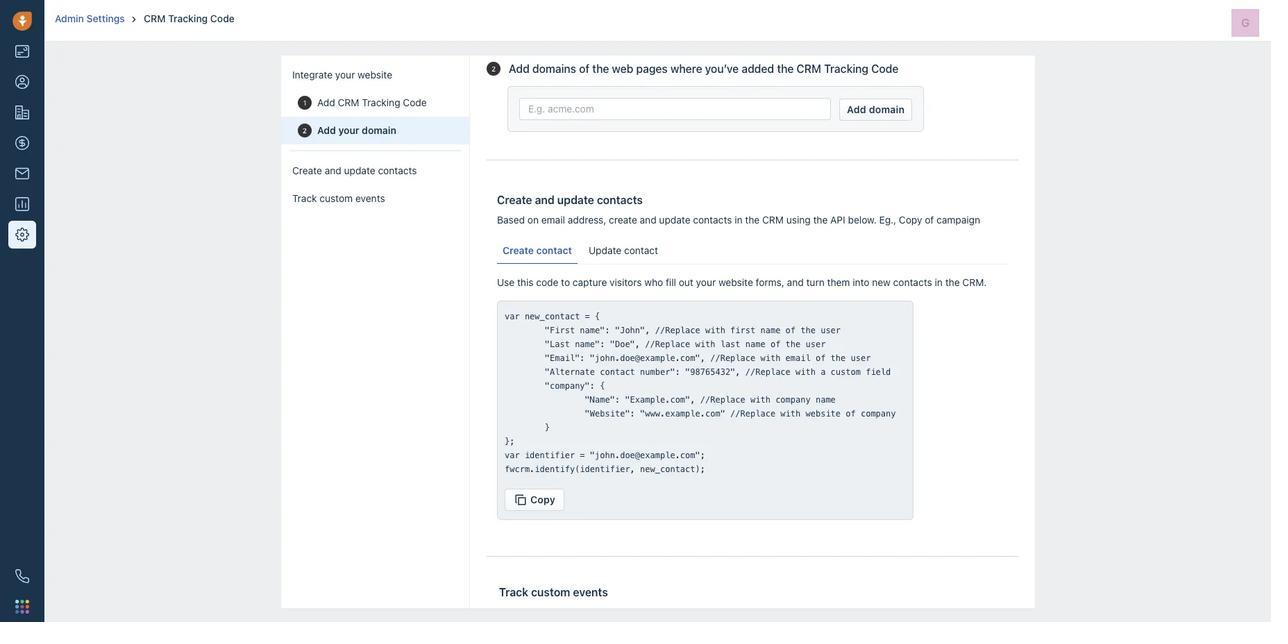 Task type: locate. For each thing, give the bounding box(es) containing it.
contact down email
[[537, 245, 572, 256]]

update contact
[[589, 245, 659, 256]]

2 vertical spatial code
[[403, 97, 427, 108]]

domain
[[870, 104, 905, 115], [362, 124, 396, 136]]

create and update contacts down add your domain
[[292, 165, 417, 176]]

contacts down add your domain
[[378, 165, 417, 176]]

admin settings link
[[55, 13, 127, 24]]

create down add your domain
[[292, 165, 322, 176]]

track
[[292, 192, 317, 204], [499, 586, 529, 599]]

1 horizontal spatial domain
[[870, 104, 905, 115]]

address,
[[568, 214, 607, 226]]

2 vertical spatial update
[[660, 214, 691, 226]]

create for update contact
[[503, 245, 534, 256]]

of left "campaign"
[[925, 214, 935, 226]]

is
[[572, 606, 579, 618], [656, 606, 663, 618]]

1 vertical spatial 2
[[302, 126, 307, 135]]

(like
[[937, 606, 955, 618], [758, 620, 777, 622]]

the
[[593, 63, 609, 75], [778, 63, 794, 75], [746, 214, 760, 226], [814, 214, 828, 226], [946, 276, 960, 288]]

is up "downloaded
[[572, 606, 579, 618]]

new
[[873, 276, 891, 288]]

your
[[335, 69, 355, 81], [338, 124, 359, 136], [696, 276, 716, 288], [710, 606, 730, 618]]

any
[[582, 606, 598, 618]]

to right unique
[[698, 606, 707, 618]]

code
[[210, 13, 235, 24], [872, 63, 899, 75], [403, 97, 427, 108]]

0 vertical spatial of
[[579, 63, 590, 75]]

update
[[344, 165, 375, 176], [558, 194, 595, 206], [660, 214, 691, 226]]

None text field
[[505, 310, 907, 477]]

update down add your domain
[[344, 165, 375, 176]]

add for add domain
[[847, 104, 867, 115]]

1 horizontal spatial (like
[[937, 606, 955, 618]]

1 horizontal spatial tracking
[[362, 97, 400, 108]]

1 horizontal spatial copy
[[899, 214, 923, 226]]

contact up who
[[625, 245, 659, 256]]

eg.,
[[880, 214, 897, 226]]

1 vertical spatial custom
[[531, 586, 571, 599]]

1 horizontal spatial events
[[573, 586, 608, 599]]

visitors
[[610, 276, 642, 288]]

1 horizontal spatial of
[[925, 214, 935, 226]]

2 horizontal spatial tracking
[[825, 63, 869, 75]]

website up add crm tracking code
[[358, 69, 392, 81]]

0 vertical spatial tracking
[[168, 13, 208, 24]]

use down ""added"
[[946, 620, 963, 622]]

0 horizontal spatial in
[[735, 214, 743, 226]]

0 vertical spatial website
[[358, 69, 392, 81]]

0 horizontal spatial contact
[[537, 245, 572, 256]]

using
[[787, 214, 811, 226]]

of right domains
[[579, 63, 590, 75]]

properties
[[710, 620, 756, 622]]

website
[[358, 69, 392, 81], [719, 276, 754, 288]]

1 vertical spatial copy
[[531, 494, 556, 506]]

to
[[561, 276, 570, 288], [698, 606, 707, 618], [994, 606, 1003, 618]]

track custom events
[[292, 192, 385, 204], [499, 586, 608, 599]]

1 horizontal spatial or
[[875, 620, 885, 622]]

unique
[[666, 606, 696, 618]]

or
[[524, 620, 534, 622], [875, 620, 885, 622]]

0 horizontal spatial 2
[[302, 126, 307, 135]]

create up based
[[497, 194, 533, 206]]

1 horizontal spatial update
[[558, 194, 595, 206]]

website left forms,
[[719, 276, 754, 288]]

0 vertical spatial track
[[292, 192, 317, 204]]

admin
[[55, 13, 84, 24]]

use
[[497, 276, 515, 288], [946, 620, 963, 622]]

1 horizontal spatial is
[[656, 606, 663, 618]]

0 horizontal spatial copy
[[531, 494, 556, 506]]

custom
[[319, 192, 353, 204], [531, 586, 571, 599], [509, 606, 542, 618]]

paper")
[[626, 620, 660, 622]]

or right cart"
[[524, 620, 534, 622]]

0 vertical spatial code
[[210, 13, 235, 24]]

0 horizontal spatial is
[[572, 606, 579, 618]]

2 vertical spatial create
[[503, 245, 534, 256]]

based
[[497, 214, 525, 226]]

add
[[509, 63, 530, 75], [317, 97, 335, 108], [847, 104, 867, 115], [317, 124, 336, 136]]

contacts up create
[[597, 194, 643, 206]]

2
[[492, 65, 496, 73], [302, 126, 307, 135]]

phone element
[[8, 563, 36, 590]]

2 left domains
[[492, 65, 496, 73]]

1 horizontal spatial website
[[719, 276, 754, 288]]

use this code to capture visitors who fill out your website forms, and turn them into new contacts in the crm.
[[497, 276, 987, 288]]

use left this
[[497, 276, 515, 288]]

1 horizontal spatial track custom events
[[499, 586, 608, 599]]

or down has
[[875, 620, 885, 622]]

to right ""added"
[[994, 606, 1003, 618]]

white
[[599, 620, 623, 622]]

tracking
[[168, 13, 208, 24], [825, 63, 869, 75], [362, 97, 400, 108]]

in left using on the top right of page
[[735, 214, 743, 226]]

1 contact from the left
[[537, 245, 572, 256]]

0 horizontal spatial website
[[358, 69, 392, 81]]

create and update contacts up email
[[497, 194, 643, 206]]

copy button
[[505, 489, 565, 511]]

1 vertical spatial domain
[[362, 124, 396, 136]]

name,
[[817, 620, 845, 622]]

0 horizontal spatial domain
[[362, 124, 396, 136]]

our
[[783, 606, 798, 618]]

contacts
[[378, 165, 417, 176], [597, 194, 643, 206], [693, 214, 732, 226], [894, 276, 933, 288]]

copy
[[899, 214, 923, 226], [531, 494, 556, 506]]

1 vertical spatial tracking
[[825, 63, 869, 75]]

your up properties
[[710, 606, 730, 618]]

1 vertical spatial code
[[872, 63, 899, 75]]

on
[[528, 214, 539, 226]]

0 vertical spatial 2
[[492, 65, 496, 73]]

of
[[579, 63, 590, 75], [925, 214, 935, 226]]

code
[[536, 276, 559, 288]]

1 vertical spatial (like
[[758, 620, 777, 622]]

settings
[[87, 13, 125, 24]]

0 horizontal spatial track
[[292, 192, 317, 204]]

create
[[292, 165, 322, 176], [497, 194, 533, 206], [503, 245, 534, 256]]

and down unique
[[663, 620, 679, 622]]

0 horizontal spatial or
[[524, 620, 534, 622]]

0 vertical spatial track custom events
[[292, 192, 385, 204]]

1
[[303, 99, 306, 107]]

0 vertical spatial (like
[[937, 606, 955, 618]]

1 horizontal spatial 2
[[492, 65, 496, 73]]

1 horizontal spatial in
[[935, 276, 943, 288]]

the left web
[[593, 63, 609, 75]]

2 vertical spatial custom
[[509, 606, 542, 618]]

1 horizontal spatial use
[[946, 620, 963, 622]]

custom inside a custom event is any activity that is unique to your website. in our code, every event has a name (like "added to cart" or "downloaded white paper") and event properties (like product name, price, or return date). use propertie
[[509, 606, 542, 618]]

1 horizontal spatial contact
[[625, 245, 659, 256]]

1 vertical spatial create
[[497, 194, 533, 206]]

create down based
[[503, 245, 534, 256]]

0 horizontal spatial events
[[355, 192, 385, 204]]

event
[[544, 606, 569, 618], [856, 606, 880, 618], [682, 620, 707, 622]]

1 vertical spatial track
[[499, 586, 529, 599]]

event up "downloaded
[[544, 606, 569, 618]]

forms,
[[756, 276, 785, 288]]

1 vertical spatial create and update contacts
[[497, 194, 643, 206]]

0 horizontal spatial track custom events
[[292, 192, 385, 204]]

integrate
[[292, 69, 332, 81]]

(like up date).
[[937, 606, 955, 618]]

crm down integrate your website
[[338, 97, 359, 108]]

"added
[[958, 606, 991, 618]]

0 vertical spatial in
[[735, 214, 743, 226]]

out
[[679, 276, 694, 288]]

1 horizontal spatial create and update contacts
[[497, 194, 643, 206]]

2 horizontal spatial update
[[660, 214, 691, 226]]

0 vertical spatial domain
[[870, 104, 905, 115]]

to right code
[[561, 276, 570, 288]]

0 horizontal spatial tracking
[[168, 13, 208, 24]]

2 contact from the left
[[625, 245, 659, 256]]

1 horizontal spatial track
[[499, 586, 529, 599]]

events up any
[[573, 586, 608, 599]]

your right the integrate
[[335, 69, 355, 81]]

your inside a custom event is any activity that is unique to your website. in our code, every event has a name (like "added to cart" or "downloaded white paper") and event properties (like product name, price, or return date). use propertie
[[710, 606, 730, 618]]

event up price,
[[856, 606, 880, 618]]

fill
[[666, 276, 677, 288]]

contact
[[537, 245, 572, 256], [625, 245, 659, 256]]

add your domain
[[317, 124, 396, 136]]

add domains of the web pages where you've added the crm tracking code
[[509, 63, 899, 75]]

(like down in
[[758, 620, 777, 622]]

create and update contacts
[[292, 165, 417, 176], [497, 194, 643, 206]]

and
[[325, 165, 341, 176], [535, 194, 555, 206], [640, 214, 657, 226], [787, 276, 804, 288], [663, 620, 679, 622]]

event down unique
[[682, 620, 707, 622]]

add domain
[[847, 104, 905, 115]]

1 vertical spatial use
[[946, 620, 963, 622]]

in left 'crm.'
[[935, 276, 943, 288]]

0 horizontal spatial (like
[[758, 620, 777, 622]]

0 horizontal spatial update
[[344, 165, 375, 176]]

update right create
[[660, 214, 691, 226]]

2 horizontal spatial to
[[994, 606, 1003, 618]]

contact for update contact
[[625, 245, 659, 256]]

in
[[735, 214, 743, 226], [935, 276, 943, 288]]

2 down '1'
[[302, 126, 307, 135]]

phone image
[[15, 570, 29, 584]]

you've
[[705, 63, 739, 75]]

1 vertical spatial website
[[719, 276, 754, 288]]

events down add your domain
[[355, 192, 385, 204]]

events
[[355, 192, 385, 204], [573, 586, 608, 599]]

freshworks switcher image
[[15, 600, 29, 614]]

update up address,
[[558, 194, 595, 206]]

add for add crm tracking code
[[317, 97, 335, 108]]

1 horizontal spatial code
[[403, 97, 427, 108]]

add crm tracking code
[[317, 97, 427, 108]]

the left 'crm.'
[[946, 276, 960, 288]]

0 horizontal spatial create and update contacts
[[292, 165, 417, 176]]

turn
[[807, 276, 825, 288]]

code,
[[801, 606, 826, 618]]

add inside button
[[847, 104, 867, 115]]

website.
[[733, 606, 770, 618]]

1 or from the left
[[524, 620, 534, 622]]

0 horizontal spatial use
[[497, 276, 515, 288]]

that
[[635, 606, 653, 618]]

is right that
[[656, 606, 663, 618]]



Task type: vqa. For each thing, say whether or not it's contained in the screenshot.
Products related to Add products
no



Task type: describe. For each thing, give the bounding box(es) containing it.
crm left using on the top right of page
[[763, 214, 784, 226]]

crm tracking code
[[144, 13, 235, 24]]

them
[[828, 276, 851, 288]]

create for based on email address, create and update contacts in the crm using the api below. eg., copy of campaign
[[497, 194, 533, 206]]

your right out
[[696, 276, 716, 288]]

email
[[542, 214, 565, 226]]

2 is from the left
[[656, 606, 663, 618]]

"downloaded
[[536, 620, 597, 622]]

1 is from the left
[[572, 606, 579, 618]]

1 vertical spatial track custom events
[[499, 586, 608, 599]]

date).
[[917, 620, 943, 622]]

0 horizontal spatial of
[[579, 63, 590, 75]]

where
[[671, 63, 703, 75]]

web
[[612, 63, 634, 75]]

0 vertical spatial custom
[[319, 192, 353, 204]]

0 vertical spatial create and update contacts
[[292, 165, 417, 176]]

crm right added
[[797, 63, 822, 75]]

2 horizontal spatial event
[[856, 606, 880, 618]]

2 horizontal spatial code
[[872, 63, 899, 75]]

return
[[887, 620, 914, 622]]

has
[[883, 606, 899, 618]]

create contact
[[503, 245, 572, 256]]

0 vertical spatial events
[[355, 192, 385, 204]]

a
[[499, 606, 506, 618]]

create
[[609, 214, 638, 226]]

0 horizontal spatial event
[[544, 606, 569, 618]]

contacts up out
[[693, 214, 732, 226]]

crm right settings
[[144, 13, 166, 24]]

0 vertical spatial copy
[[899, 214, 923, 226]]

your down add crm tracking code
[[338, 124, 359, 136]]

1 vertical spatial in
[[935, 276, 943, 288]]

the right added
[[778, 63, 794, 75]]

add for add your domain
[[317, 124, 336, 136]]

integrate your website
[[292, 69, 392, 81]]

crm.
[[963, 276, 987, 288]]

capture
[[573, 276, 607, 288]]

this
[[518, 276, 534, 288]]

domain inside button
[[870, 104, 905, 115]]

who
[[645, 276, 664, 288]]

and left the turn
[[787, 276, 804, 288]]

name
[[909, 606, 934, 618]]

contacts right new
[[894, 276, 933, 288]]

2 or from the left
[[875, 620, 885, 622]]

price,
[[847, 620, 873, 622]]

add domain button
[[840, 99, 913, 121]]

E.g. acme.com text field
[[520, 98, 832, 120]]

the left 'api'
[[814, 214, 828, 226]]

a custom event is any activity that is unique to your website. in our code, every event has a name (like "added to cart" or "downloaded white paper") and event properties (like product name, price, or return date). use propertie
[[499, 606, 1012, 622]]

0 vertical spatial use
[[497, 276, 515, 288]]

0 horizontal spatial code
[[210, 13, 235, 24]]

pages
[[637, 63, 668, 75]]

admin settings
[[55, 13, 125, 24]]

campaign
[[937, 214, 981, 226]]

api
[[831, 214, 846, 226]]

0 vertical spatial create
[[292, 165, 322, 176]]

1 vertical spatial events
[[573, 586, 608, 599]]

contact for create contact
[[537, 245, 572, 256]]

below.
[[849, 214, 877, 226]]

a
[[902, 606, 907, 618]]

every
[[828, 606, 853, 618]]

update
[[589, 245, 622, 256]]

0 horizontal spatial to
[[561, 276, 570, 288]]

add for add domains of the web pages where you've added the crm tracking code
[[509, 63, 530, 75]]

copy inside button
[[531, 494, 556, 506]]

and right create
[[640, 214, 657, 226]]

cart"
[[499, 620, 522, 622]]

added
[[742, 63, 775, 75]]

in
[[773, 606, 781, 618]]

0 vertical spatial update
[[344, 165, 375, 176]]

product
[[780, 620, 815, 622]]

1 vertical spatial update
[[558, 194, 595, 206]]

1 vertical spatial of
[[925, 214, 935, 226]]

2 vertical spatial tracking
[[362, 97, 400, 108]]

use inside a custom event is any activity that is unique to your website. in our code, every event has a name (like "added to cart" or "downloaded white paper") and event properties (like product name, price, or return date). use propertie
[[946, 620, 963, 622]]

1 horizontal spatial event
[[682, 620, 707, 622]]

domains
[[533, 63, 577, 75]]

and up email
[[535, 194, 555, 206]]

activity
[[600, 606, 633, 618]]

and down add your domain
[[325, 165, 341, 176]]

based on email address, create and update contacts in the crm using the api below. eg., copy of campaign
[[497, 214, 981, 226]]

1 horizontal spatial to
[[698, 606, 707, 618]]

into
[[853, 276, 870, 288]]

the left using on the top right of page
[[746, 214, 760, 226]]

and inside a custom event is any activity that is unique to your website. in our code, every event has a name (like "added to cart" or "downloaded white paper") and event properties (like product name, price, or return date). use propertie
[[663, 620, 679, 622]]



